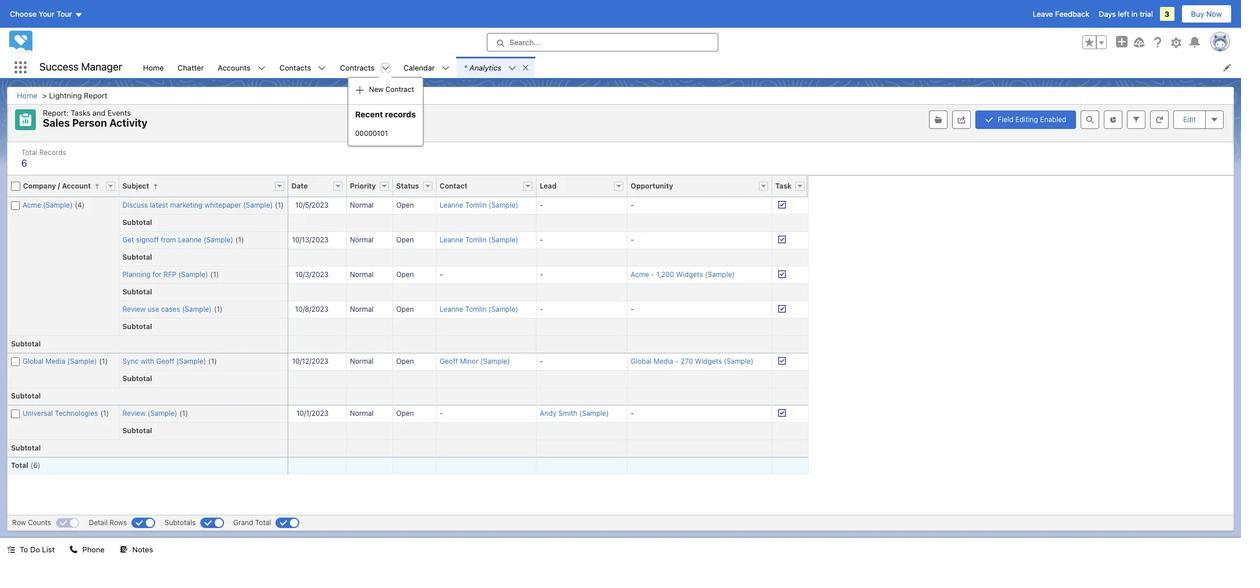Task type: locate. For each thing, give the bounding box(es) containing it.
text default image left notes
[[120, 546, 128, 554]]

calendar link
[[397, 57, 442, 78]]

contract
[[386, 85, 414, 94]]

text default image inside to do list button
[[7, 546, 15, 554]]

text default image left to
[[7, 546, 15, 554]]

your
[[39, 9, 54, 19]]

text default image right accounts on the top of the page
[[258, 64, 266, 72]]

trial
[[1140, 9, 1153, 19]]

2 vertical spatial text default image
[[120, 546, 128, 554]]

text default image inside calendar list item
[[442, 64, 450, 72]]

feedback
[[1055, 9, 1090, 19]]

text default image inside contacts list item
[[318, 64, 326, 72]]

to do list
[[20, 545, 55, 555]]

group
[[1083, 35, 1107, 49]]

text default image
[[522, 64, 530, 72], [258, 64, 266, 72], [318, 64, 326, 72], [442, 64, 450, 72], [509, 64, 517, 72], [7, 546, 15, 554], [70, 546, 78, 554]]

2 horizontal spatial text default image
[[382, 64, 390, 72]]

success
[[39, 61, 79, 73]]

in
[[1132, 9, 1138, 19]]

text default image inside accounts 'list item'
[[258, 64, 266, 72]]

notes
[[132, 545, 153, 555]]

text default image up new contract link at the top left
[[382, 64, 390, 72]]

text default image left phone on the bottom left
[[70, 546, 78, 554]]

choose
[[10, 9, 37, 19]]

new
[[369, 85, 384, 94]]

0 horizontal spatial text default image
[[120, 546, 128, 554]]

text default image left new
[[355, 85, 365, 95]]

calendar list item
[[397, 57, 457, 78]]

text default image inside new contract link
[[355, 85, 365, 95]]

text default image left the *
[[442, 64, 450, 72]]

to do list button
[[0, 539, 62, 562]]

text default image down the "search..." at the left of the page
[[522, 64, 530, 72]]

0 vertical spatial text default image
[[382, 64, 390, 72]]

contracts link
[[333, 57, 382, 78]]

days left in trial
[[1099, 9, 1153, 19]]

text default image right contacts
[[318, 64, 326, 72]]

text default image
[[382, 64, 390, 72], [355, 85, 365, 95], [120, 546, 128, 554]]

tour
[[57, 9, 72, 19]]

phone button
[[63, 539, 112, 562]]

1 vertical spatial text default image
[[355, 85, 365, 95]]

phone
[[82, 545, 105, 555]]

left
[[1118, 9, 1130, 19]]

list item
[[457, 57, 535, 78]]

chatter link
[[171, 57, 211, 78]]

00000101
[[355, 129, 388, 138]]

leave
[[1033, 9, 1053, 19]]

3
[[1165, 9, 1170, 19]]

recent records list
[[136, 57, 1241, 146]]

1 horizontal spatial text default image
[[355, 85, 365, 95]]

*
[[464, 63, 467, 72]]

notes button
[[113, 539, 160, 562]]

contacts
[[280, 63, 311, 72]]

recent records list item
[[333, 57, 423, 146]]

text default image inside phone button
[[70, 546, 78, 554]]

text default image for new contract
[[355, 85, 365, 95]]

buy now button
[[1182, 5, 1232, 23]]

00000101 link
[[348, 124, 423, 143]]

accounts link
[[211, 57, 258, 78]]

text default image inside notes button
[[120, 546, 128, 554]]



Task type: vqa. For each thing, say whether or not it's contained in the screenshot.
"ago"
no



Task type: describe. For each thing, give the bounding box(es) containing it.
contacts list item
[[273, 57, 333, 78]]

manager
[[81, 61, 122, 73]]

text default image right analytics
[[509, 64, 517, 72]]

accounts
[[218, 63, 251, 72]]

new contract
[[369, 85, 414, 94]]

choose your tour
[[10, 9, 72, 19]]

buy now
[[1191, 9, 1222, 19]]

list
[[42, 545, 55, 555]]

new contract link
[[348, 80, 423, 99]]

calendar
[[404, 63, 435, 72]]

accounts list item
[[211, 57, 273, 78]]

now
[[1207, 9, 1222, 19]]

text default image for notes
[[120, 546, 128, 554]]

recent records
[[355, 109, 416, 119]]

choose your tour button
[[9, 5, 83, 23]]

days
[[1099, 9, 1116, 19]]

search... button
[[487, 33, 719, 52]]

list item containing *
[[457, 57, 535, 78]]

contacts link
[[273, 57, 318, 78]]

buy
[[1191, 9, 1205, 19]]

records
[[385, 109, 416, 119]]

chatter
[[178, 63, 204, 72]]

leave feedback
[[1033, 9, 1090, 19]]

search...
[[510, 38, 541, 47]]

do
[[30, 545, 40, 555]]

contracts
[[340, 63, 375, 72]]

home link
[[136, 57, 171, 78]]

home
[[143, 63, 164, 72]]

* analytics
[[464, 63, 502, 72]]

recent
[[355, 109, 383, 119]]

analytics
[[470, 63, 502, 72]]

success manager
[[39, 61, 122, 73]]

to
[[20, 545, 28, 555]]

leave feedback link
[[1033, 9, 1090, 19]]



